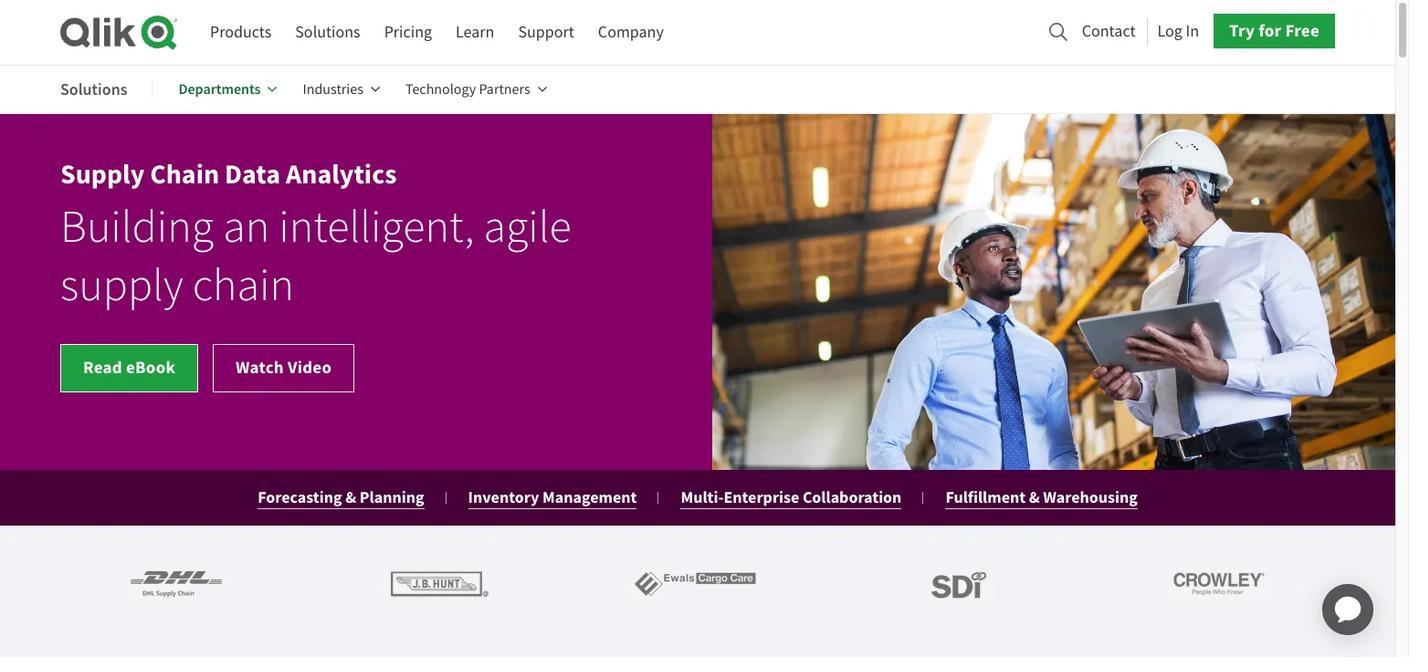 Task type: vqa. For each thing, say whether or not it's contained in the screenshot.
AND/OR
no



Task type: locate. For each thing, give the bounding box(es) containing it.
company
[[598, 22, 664, 43]]

qlik customer - sdi image
[[877, 548, 1041, 621]]

pricing link
[[384, 16, 432, 49]]

fulfillment
[[946, 487, 1026, 509]]

qlik customer - dhl image
[[94, 548, 258, 621]]

& for fulfillment
[[1029, 487, 1040, 509]]

qlik customer - j.b. hunt image
[[355, 548, 519, 621]]

departments
[[179, 80, 261, 99]]

solutions menu bar
[[60, 68, 573, 112]]

menu bar
[[210, 16, 664, 49]]

solutions for solutions link
[[295, 22, 361, 43]]

read ebook link
[[60, 345, 198, 393]]

solutions inside menu bar
[[295, 22, 361, 43]]

menu bar inside qlik main element
[[210, 16, 664, 49]]

in
[[1186, 21, 1200, 42]]

solutions down go to the home page. image
[[60, 78, 127, 100]]

technology
[[406, 80, 476, 99]]

solutions up industries
[[295, 22, 361, 43]]

for
[[1259, 19, 1282, 42]]

& right "fulfillment" at the right bottom
[[1029, 487, 1040, 509]]

learn link
[[456, 16, 495, 49]]

collaboration
[[803, 487, 902, 509]]

intelligent,
[[279, 199, 475, 256]]

1 horizontal spatial solutions
[[295, 22, 361, 43]]

watch
[[236, 356, 284, 379]]

chain
[[150, 156, 219, 193]]

an
[[223, 199, 270, 256]]

qlik customer - crowley image
[[1138, 548, 1302, 621]]

application
[[1301, 563, 1396, 658]]

supply chain data analytics building an intelligent, agile supply chain
[[60, 156, 572, 314]]

1 & from the left
[[346, 487, 357, 509]]

solutions
[[295, 22, 361, 43], [60, 78, 127, 100]]

analytics
[[286, 156, 397, 193]]

solutions link
[[295, 16, 361, 49]]

watch video
[[236, 356, 332, 379]]

try for free
[[1230, 19, 1320, 42]]

2 & from the left
[[1029, 487, 1040, 509]]

forecasting
[[258, 487, 342, 509]]

technology partners link
[[406, 68, 547, 112]]

& left planning
[[346, 487, 357, 509]]

warehousing
[[1044, 487, 1138, 509]]

inventory management link
[[468, 487, 637, 510]]

solutions inside solutions menu bar
[[60, 78, 127, 100]]

products link
[[210, 16, 272, 49]]

qlik customer - ewals image
[[616, 548, 780, 621]]

supply
[[60, 258, 183, 314]]

log in
[[1158, 21, 1200, 42]]

1 horizontal spatial &
[[1029, 487, 1040, 509]]

try
[[1230, 19, 1256, 42]]

support
[[518, 22, 575, 43]]

menu bar containing products
[[210, 16, 664, 49]]

partners
[[479, 80, 531, 99]]

0 vertical spatial solutions
[[295, 22, 361, 43]]

management
[[543, 487, 637, 509]]

read
[[83, 356, 122, 379]]

pricing
[[384, 22, 432, 43]]

0 horizontal spatial solutions
[[60, 78, 127, 100]]

&
[[346, 487, 357, 509], [1029, 487, 1040, 509]]

1 vertical spatial solutions
[[60, 78, 127, 100]]

contact link
[[1082, 16, 1136, 46]]

0 horizontal spatial &
[[346, 487, 357, 509]]

technology partners
[[406, 80, 531, 99]]

go to the home page. image
[[60, 15, 177, 50]]

read ebook
[[83, 356, 176, 379]]

multi-enterprise collaboration link
[[681, 487, 902, 510]]



Task type: describe. For each thing, give the bounding box(es) containing it.
planning
[[360, 487, 424, 509]]

industries
[[303, 80, 364, 99]]

multi-
[[681, 487, 724, 509]]

multi-enterprise collaboration
[[681, 487, 902, 509]]

chain
[[192, 258, 294, 314]]

support link
[[518, 16, 575, 49]]

industries link
[[303, 68, 380, 112]]

log in link
[[1158, 16, 1200, 46]]

inventory
[[468, 487, 539, 509]]

supply
[[60, 156, 145, 193]]

enterprise
[[724, 487, 800, 509]]

contact
[[1082, 21, 1136, 42]]

ebook
[[126, 356, 176, 379]]

data
[[225, 156, 281, 193]]

products
[[210, 22, 272, 43]]

departments link
[[179, 68, 277, 112]]

qlik main element
[[210, 14, 1336, 49]]

try for free link
[[1214, 14, 1336, 49]]

forecasting & planning link
[[258, 487, 424, 510]]

agile
[[484, 199, 572, 256]]

video
[[288, 356, 332, 379]]

free
[[1286, 19, 1320, 42]]

solutions for solutions menu bar
[[60, 78, 127, 100]]

company link
[[598, 16, 664, 49]]

fulfillment & warehousing
[[946, 487, 1138, 509]]

inventory management
[[468, 487, 637, 509]]

& for forecasting
[[346, 487, 357, 509]]

forecasting & planning
[[258, 487, 424, 509]]

learn
[[456, 22, 495, 43]]

building
[[60, 199, 214, 256]]

fulfillment & warehousing link
[[946, 487, 1138, 510]]

log
[[1158, 21, 1183, 42]]

watch video link
[[213, 345, 355, 393]]



